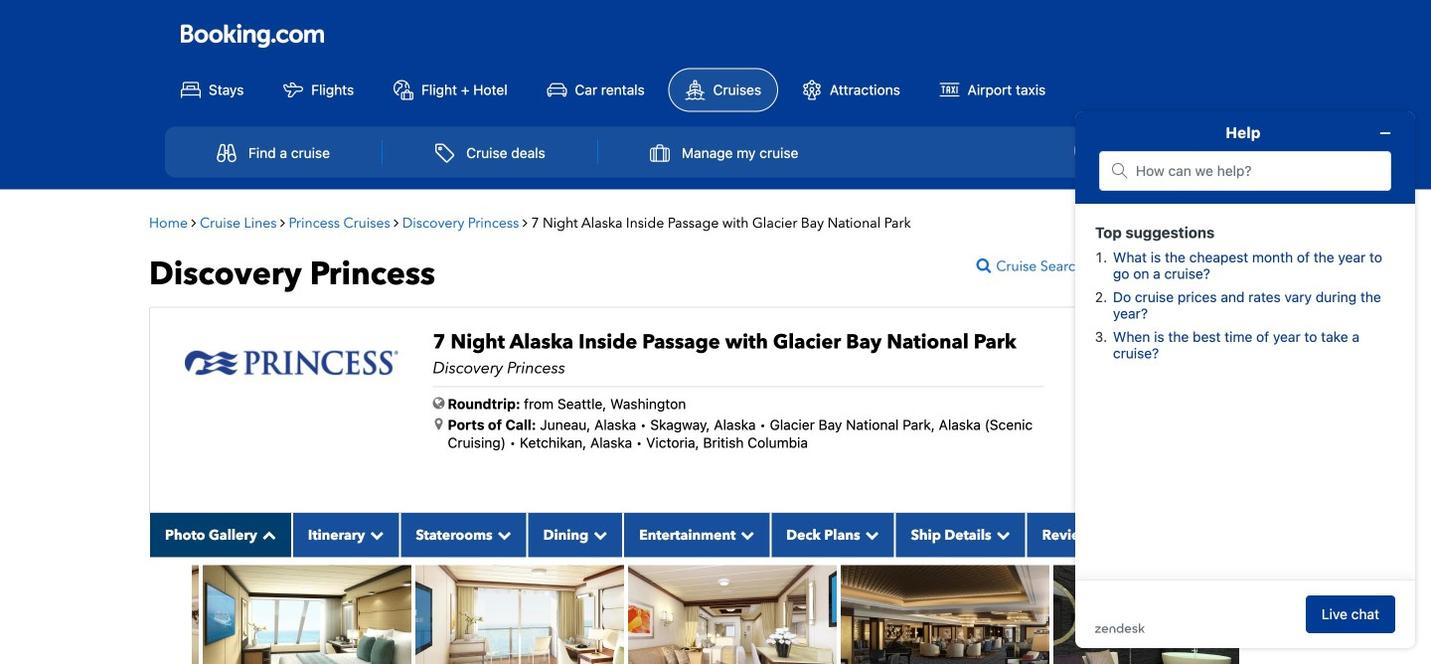 Task type: describe. For each thing, give the bounding box(es) containing it.
2 angle right image from the left
[[523, 216, 528, 230]]

1 chevron down image from the left
[[365, 528, 384, 542]]

travel menu navigation
[[165, 127, 1267, 178]]

2 chevron down image from the left
[[861, 528, 879, 542]]

princess cruises image
[[185, 335, 398, 393]]

2 angle right image from the left
[[394, 216, 399, 230]]

balcony image
[[416, 565, 624, 664]]

2 chevron down image from the left
[[589, 528, 608, 542]]

go to cruise search results page image
[[977, 258, 996, 274]]

lotus spa image
[[1054, 565, 1263, 664]]

1 chevron down image from the left
[[493, 528, 512, 542]]

crown grill & bar image
[[841, 565, 1050, 664]]



Task type: vqa. For each thing, say whether or not it's contained in the screenshot.
chevron down icon to the left
yes



Task type: locate. For each thing, give the bounding box(es) containing it.
interior image
[[0, 565, 199, 664]]

chevron down image
[[365, 528, 384, 542], [861, 528, 879, 542]]

booking.com home image
[[181, 23, 324, 49]]

angle right image
[[280, 216, 285, 230], [523, 216, 528, 230]]

angle right image
[[191, 216, 196, 230], [394, 216, 399, 230]]

0 horizontal spatial chevron down image
[[493, 528, 512, 542]]

0 horizontal spatial angle right image
[[191, 216, 196, 230]]

chevron down image
[[493, 528, 512, 542], [589, 528, 608, 542], [736, 528, 755, 542]]

suite image
[[628, 565, 837, 664]]

oceanview image
[[203, 565, 412, 664]]

1 horizontal spatial chevron down image
[[589, 528, 608, 542]]

2 horizontal spatial chevron down image
[[736, 528, 755, 542]]

1 angle right image from the left
[[191, 216, 196, 230]]

1 horizontal spatial angle right image
[[523, 216, 528, 230]]

paper plane image
[[1107, 259, 1126, 273]]

0 horizontal spatial chevron down image
[[365, 528, 384, 542]]

1 horizontal spatial angle right image
[[394, 216, 399, 230]]

1 angle right image from the left
[[280, 216, 285, 230]]

0 horizontal spatial angle right image
[[280, 216, 285, 230]]

map marker image
[[435, 417, 443, 431]]

main content
[[0, 199, 1292, 664]]

1 horizontal spatial chevron down image
[[861, 528, 879, 542]]

chevron up image
[[257, 528, 276, 542]]

globe image
[[433, 396, 445, 410]]

3 chevron down image from the left
[[736, 528, 755, 542]]



